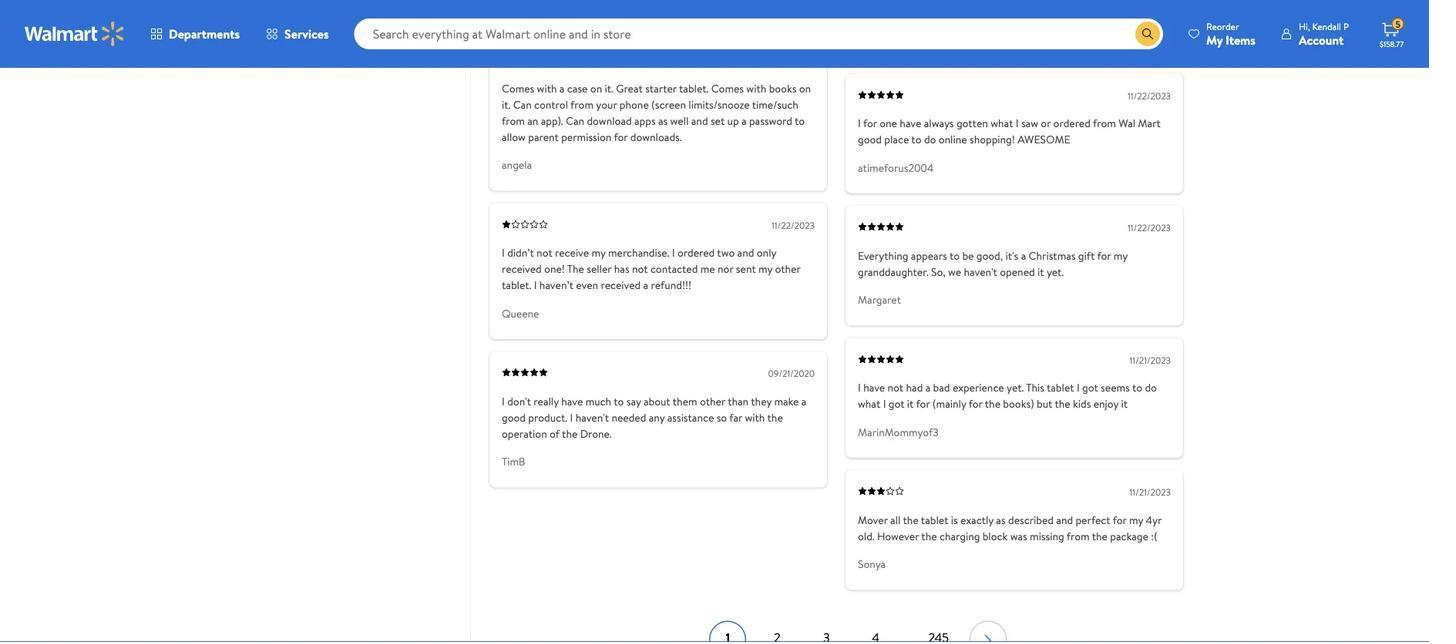 Task type: vqa. For each thing, say whether or not it's contained in the screenshot.
THE VIEW RESULTS
no



Task type: locate. For each thing, give the bounding box(es) containing it.
1 vertical spatial got
[[889, 396, 905, 411]]

departments button
[[137, 15, 253, 52]]

starter
[[645, 81, 677, 96]]

11/21/2023 for i have not had a bad experience yet. this tablet i got seems to do what i got it for (mainly for the books) but the kids enjoy it
[[1130, 354, 1171, 367]]

09/21/2020
[[768, 367, 815, 380]]

for
[[863, 116, 877, 131], [614, 129, 628, 144], [1097, 248, 1111, 263], [916, 396, 930, 411], [969, 396, 982, 411], [1113, 512, 1127, 527]]

1 horizontal spatial what
[[991, 116, 1013, 131]]

haven't down good,
[[964, 264, 997, 279]]

0 horizontal spatial got
[[889, 396, 905, 411]]

11/21/2023 up seems
[[1130, 354, 1171, 367]]

have left had
[[863, 380, 885, 395]]

for right gift
[[1097, 248, 1111, 263]]

operation
[[502, 426, 547, 441]]

for up package
[[1113, 512, 1127, 527]]

up
[[727, 113, 739, 128]]

comes up 'limits/snooze'
[[711, 81, 744, 96]]

not down 'merchandise.'
[[632, 261, 648, 276]]

it down christmas
[[1037, 264, 1044, 279]]

comes up an
[[502, 81, 534, 96]]

to left be
[[950, 248, 960, 263]]

2 horizontal spatial and
[[1056, 512, 1073, 527]]

0 horizontal spatial other
[[700, 394, 725, 409]]

on right books at the right top of the page
[[799, 81, 811, 96]]

i right the product.
[[570, 410, 573, 425]]

0 horizontal spatial comes
[[502, 81, 534, 96]]

haven't up drone.
[[575, 410, 609, 425]]

they
[[751, 394, 772, 409]]

1 vertical spatial and
[[737, 245, 754, 260]]

receive
[[555, 245, 589, 260]]

the left charging
[[921, 528, 937, 544]]

good down the one
[[858, 132, 882, 147]]

sent
[[736, 261, 756, 276]]

yet. down christmas
[[1047, 264, 1064, 279]]

1 vertical spatial it.
[[502, 97, 510, 112]]

and
[[691, 113, 708, 128], [737, 245, 754, 260], [1056, 512, 1073, 527]]

0 horizontal spatial haven't
[[575, 410, 609, 425]]

hi, kendall p account
[[1299, 20, 1349, 48]]

granddaughter.
[[858, 264, 929, 279]]

ordered right or
[[1053, 116, 1091, 131]]

the down experience
[[985, 396, 1000, 411]]

limits/snooze
[[689, 97, 750, 112]]

have right really
[[561, 394, 583, 409]]

1 horizontal spatial have
[[863, 380, 885, 395]]

comes with a case on it. great starter tablet. comes with books on it. can control from your phone (screen limits/snooze time/such from an app). can download apps as well and set up a password to allow parent permission for downloads.
[[502, 81, 811, 144]]

it
[[1037, 264, 1044, 279], [907, 396, 914, 411], [1121, 396, 1128, 411]]

yet.
[[1047, 264, 1064, 279], [1007, 380, 1024, 395]]

1 vertical spatial do
[[1145, 380, 1157, 395]]

walmart image
[[25, 22, 125, 46]]

0 horizontal spatial not
[[537, 245, 552, 260]]

do right seems
[[1145, 380, 1157, 395]]

1 vertical spatial ordered
[[677, 245, 715, 260]]

1 vertical spatial not
[[632, 261, 648, 276]]

services button
[[253, 15, 342, 52]]

got
[[1082, 380, 1098, 395], [889, 396, 905, 411]]

a left 'refund!!!'
[[643, 278, 648, 293]]

1 horizontal spatial ordered
[[1053, 116, 1091, 131]]

with
[[537, 81, 557, 96], [746, 81, 766, 96], [745, 410, 765, 425]]

1 vertical spatial 11/21/2023
[[1130, 486, 1171, 499]]

1 horizontal spatial yet.
[[1047, 264, 1064, 279]]

1 horizontal spatial it
[[1037, 264, 1044, 279]]

it. up your
[[605, 81, 613, 96]]

and inside mover all the tablet is exactly as described and perfect for my 4yr old. however the charging block was missing from the package :(
[[1056, 512, 1073, 527]]

everything
[[858, 248, 908, 263]]

0 vertical spatial other
[[775, 261, 800, 276]]

to right seems
[[1132, 380, 1142, 395]]

to right the place
[[911, 132, 921, 147]]

any
[[649, 410, 665, 425]]

my left 4yr on the bottom right
[[1129, 512, 1143, 527]]

0 vertical spatial it.
[[605, 81, 613, 96]]

0 vertical spatial do
[[924, 132, 936, 147]]

as left well
[[658, 113, 668, 128]]

for inside mover all the tablet is exactly as described and perfect for my 4yr old. however the charging block was missing from the package :(
[[1113, 512, 1127, 527]]

items
[[1226, 31, 1256, 48]]

and up sent
[[737, 245, 754, 260]]

mover
[[858, 512, 888, 527]]

can up an
[[513, 97, 532, 112]]

2 comes from the left
[[711, 81, 744, 96]]

it right enjoy
[[1121, 396, 1128, 411]]

0 vertical spatial ordered
[[1053, 116, 1091, 131]]

0 horizontal spatial what
[[858, 396, 880, 411]]

well
[[670, 113, 689, 128]]

not up one!
[[537, 245, 552, 260]]

as up block
[[996, 512, 1006, 527]]

really
[[534, 394, 559, 409]]

departments
[[169, 25, 240, 42]]

1 horizontal spatial can
[[566, 113, 584, 128]]

1 vertical spatial yet.
[[1007, 380, 1024, 395]]

haven't
[[539, 278, 573, 293]]

what
[[991, 116, 1013, 131], [858, 396, 880, 411]]

1 vertical spatial other
[[700, 394, 725, 409]]

angela
[[502, 157, 532, 172]]

for inside everything appears to be good, it's a christmas gift for my granddaughter. so, we haven't opened it yet.
[[1097, 248, 1111, 263]]

other up so
[[700, 394, 725, 409]]

0 vertical spatial tablet
[[1047, 380, 1074, 395]]

say
[[626, 394, 641, 409]]

tablet. up "queene"
[[502, 278, 531, 293]]

it.
[[605, 81, 613, 96], [502, 97, 510, 112]]

saw
[[1021, 116, 1038, 131]]

them
[[673, 394, 697, 409]]

0 vertical spatial not
[[537, 245, 552, 260]]

1 vertical spatial haven't
[[575, 410, 609, 425]]

tablet left is
[[921, 512, 948, 527]]

a inside the i didn't not receive my merchandise. i ordered two and only received one! the seller has not contacted me nor sent my other tablet. i haven't even received a refund!!!
[[643, 278, 648, 293]]

0 vertical spatial received
[[502, 261, 542, 276]]

from
[[570, 97, 593, 112], [502, 113, 525, 128], [1093, 116, 1116, 131], [1067, 528, 1090, 544]]

even
[[576, 278, 598, 293]]

1 vertical spatial as
[[996, 512, 1006, 527]]

only
[[757, 245, 776, 260]]

do inside i have not had a bad experience yet. this tablet i got seems to do what i got it for (mainly for the books) but the kids enjoy it
[[1145, 380, 1157, 395]]

from down 'perfect'
[[1067, 528, 1090, 544]]

1 horizontal spatial good
[[858, 132, 882, 147]]

a left 'case'
[[559, 81, 565, 96]]

the down 'perfect'
[[1092, 528, 1108, 544]]

exactly
[[960, 512, 994, 527]]

from inside mover all the tablet is exactly as described and perfect for my 4yr old. however the charging block was missing from the package :(
[[1067, 528, 1090, 544]]

good
[[858, 132, 882, 147], [502, 410, 526, 425]]

from left "wal"
[[1093, 116, 1116, 131]]

a right it's
[[1021, 248, 1026, 263]]

2 11/21/2023 from the top
[[1130, 486, 1171, 499]]

to right the password
[[795, 113, 805, 128]]

not
[[537, 245, 552, 260], [632, 261, 648, 276], [888, 380, 903, 395]]

however
[[877, 528, 919, 544]]

tablet up but
[[1047, 380, 1074, 395]]

margaret
[[858, 292, 901, 307]]

not inside i have not had a bad experience yet. this tablet i got seems to do what i got it for (mainly for the books) but the kids enjoy it
[[888, 380, 903, 395]]

yet. up books)
[[1007, 380, 1024, 395]]

to inside comes with a case on it. great starter tablet. comes with books on it. can control from your phone (screen limits/snooze time/such from an app). can download apps as well and set up a password to allow parent permission for downloads.
[[795, 113, 805, 128]]

good down don't
[[502, 410, 526, 425]]

search icon image
[[1142, 28, 1154, 40]]

0 vertical spatial what
[[991, 116, 1013, 131]]

11/21/2023 up 4yr on the bottom right
[[1130, 486, 1171, 499]]

one
[[880, 116, 897, 131]]

appears
[[911, 248, 947, 263]]

my
[[1206, 31, 1223, 48]]

old.
[[858, 528, 875, 544]]

i left had
[[858, 380, 861, 395]]

1 vertical spatial can
[[566, 113, 584, 128]]

5
[[1395, 17, 1400, 31]]

it. up allow
[[502, 97, 510, 112]]

0 horizontal spatial it
[[907, 396, 914, 411]]

not left had
[[888, 380, 903, 395]]

0 vertical spatial got
[[1082, 380, 1098, 395]]

1 vertical spatial good
[[502, 410, 526, 425]]

0 horizontal spatial tablet
[[921, 512, 948, 527]]

ordered up me
[[677, 245, 715, 260]]

gotten
[[956, 116, 988, 131]]

0 horizontal spatial yet.
[[1007, 380, 1024, 395]]

with up 'time/such'
[[746, 81, 766, 96]]

to
[[795, 113, 805, 128], [911, 132, 921, 147], [950, 248, 960, 263], [1132, 380, 1142, 395], [614, 394, 624, 409]]

so
[[717, 410, 727, 425]]

yet. inside everything appears to be good, it's a christmas gift for my granddaughter. so, we haven't opened it yet.
[[1047, 264, 1064, 279]]

1 horizontal spatial haven't
[[964, 264, 997, 279]]

0 vertical spatial can
[[513, 97, 532, 112]]

everything appears to be good, it's a christmas gift for my granddaughter. so, we haven't opened it yet.
[[858, 248, 1128, 279]]

the right of
[[562, 426, 578, 441]]

much
[[585, 394, 611, 409]]

permission
[[561, 129, 611, 144]]

for down download
[[614, 129, 628, 144]]

Search search field
[[354, 18, 1163, 49]]

haven't inside i don't really have much to say about them other than they make a good product. i haven't needed any assistance so far with the operation of the drone.
[[575, 410, 609, 425]]

i left didn't
[[502, 245, 505, 260]]

for inside i for one have always gotten what i saw or ordered from wal mart good place to do online shopping! awesome
[[863, 116, 877, 131]]

nor
[[718, 261, 733, 276]]

11/24/2023
[[771, 54, 815, 67]]

what up the 'marinmommyof3'
[[858, 396, 880, 411]]

1 horizontal spatial on
[[799, 81, 811, 96]]

have for i don't really have much to say about them other than they make a good product. i haven't needed any assistance so far with the operation of the drone.
[[561, 394, 583, 409]]

2 on from the left
[[799, 81, 811, 96]]

got up kids
[[1082, 380, 1098, 395]]

have inside i don't really have much to say about them other than they make a good product. i haven't needed any assistance so far with the operation of the drone.
[[561, 394, 583, 409]]

and up missing
[[1056, 512, 1073, 527]]

i up kids
[[1077, 380, 1080, 395]]

1 vertical spatial what
[[858, 396, 880, 411]]

on
[[590, 81, 602, 96], [799, 81, 811, 96]]

with up control
[[537, 81, 557, 96]]

what inside i have not had a bad experience yet. this tablet i got seems to do what i got it for (mainly for the books) but the kids enjoy it
[[858, 396, 880, 411]]

2 horizontal spatial not
[[888, 380, 903, 395]]

shopping!
[[970, 132, 1015, 147]]

the right but
[[1055, 396, 1070, 411]]

can up permission
[[566, 113, 584, 128]]

1 horizontal spatial not
[[632, 261, 648, 276]]

me
[[700, 261, 715, 276]]

1 horizontal spatial tablet.
[[679, 81, 709, 96]]

0 horizontal spatial received
[[502, 261, 542, 276]]

1 horizontal spatial do
[[1145, 380, 1157, 395]]

0 horizontal spatial and
[[691, 113, 708, 128]]

block
[[983, 528, 1008, 544]]

i didn't not receive my merchandise. i ordered two and only received one! the seller has not contacted me nor sent my other tablet. i haven't even received a refund!!!
[[502, 245, 800, 293]]

1 11/21/2023 from the top
[[1130, 354, 1171, 367]]

p
[[1343, 20, 1349, 33]]

good inside i for one have always gotten what i saw or ordered from wal mart good place to do online shopping! awesome
[[858, 132, 882, 147]]

other inside i don't really have much to say about them other than they make a good product. i haven't needed any assistance so far with the operation of the drone.
[[700, 394, 725, 409]]

0 vertical spatial 11/21/2023
[[1130, 354, 1171, 367]]

received down didn't
[[502, 261, 542, 276]]

received down has
[[601, 278, 641, 293]]

0 vertical spatial as
[[658, 113, 668, 128]]

tablet. up (screen
[[679, 81, 709, 96]]

i have not had a bad experience yet. this tablet i got seems to do what i got it for (mainly for the books) but the kids enjoy it
[[858, 380, 1157, 411]]

with down they
[[745, 410, 765, 425]]

do down 'always'
[[924, 132, 936, 147]]

as inside mover all the tablet is exactly as described and perfect for my 4yr old. however the charging block was missing from the package :(
[[996, 512, 1006, 527]]

got up the 'marinmommyof3'
[[889, 396, 905, 411]]

what up shopping! at the right
[[991, 116, 1013, 131]]

0 vertical spatial haven't
[[964, 264, 997, 279]]

my inside mover all the tablet is exactly as described and perfect for my 4yr old. however the charging block was missing from the package :(
[[1129, 512, 1143, 527]]

have up the place
[[900, 116, 921, 131]]

i up contacted
[[672, 245, 675, 260]]

my right gift
[[1114, 248, 1128, 263]]

0 vertical spatial and
[[691, 113, 708, 128]]

1 horizontal spatial got
[[1082, 380, 1098, 395]]

to left say
[[614, 394, 624, 409]]

0 horizontal spatial as
[[658, 113, 668, 128]]

have inside i for one have always gotten what i saw or ordered from wal mart good place to do online shopping! awesome
[[900, 116, 921, 131]]

1 vertical spatial tablet
[[921, 512, 948, 527]]

the down make
[[767, 410, 783, 425]]

1 horizontal spatial as
[[996, 512, 1006, 527]]

a right had
[[925, 380, 931, 395]]

tablet inside i have not had a bad experience yet. this tablet i got seems to do what i got it for (mainly for the books) but the kids enjoy it
[[1047, 380, 1074, 395]]

missing
[[1030, 528, 1064, 544]]

the
[[985, 396, 1000, 411], [1055, 396, 1070, 411], [767, 410, 783, 425], [562, 426, 578, 441], [903, 512, 919, 527], [921, 528, 937, 544], [1092, 528, 1108, 544]]

not for i have not had a bad experience yet. this tablet i got seems to do what i got it for (mainly for the books) but the kids enjoy it
[[888, 380, 903, 395]]

tablet.
[[679, 81, 709, 96], [502, 278, 531, 293]]

good inside i don't really have much to say about them other than they make a good product. i haven't needed any assistance so far with the operation of the drone.
[[502, 410, 526, 425]]

2 vertical spatial and
[[1056, 512, 1073, 527]]

1 horizontal spatial and
[[737, 245, 754, 260]]

as inside comes with a case on it. great starter tablet. comes with books on it. can control from your phone (screen limits/snooze time/such from an app). can download apps as well and set up a password to allow parent permission for downloads.
[[658, 113, 668, 128]]

0 vertical spatial yet.
[[1047, 264, 1064, 279]]

0 horizontal spatial on
[[590, 81, 602, 96]]

0 vertical spatial tablet.
[[679, 81, 709, 96]]

for left the one
[[863, 116, 877, 131]]

what inside i for one have always gotten what i saw or ordered from wal mart good place to do online shopping! awesome
[[991, 116, 1013, 131]]

$158.77
[[1380, 39, 1404, 49]]

0 horizontal spatial ordered
[[677, 245, 715, 260]]

a inside i don't really have much to say about them other than they make a good product. i haven't needed any assistance so far with the operation of the drone.
[[801, 394, 806, 409]]

it down had
[[907, 396, 914, 411]]

to inside everything appears to be good, it's a christmas gift for my granddaughter. so, we haven't opened it yet.
[[950, 248, 960, 263]]

tablet
[[1047, 380, 1074, 395], [921, 512, 948, 527]]

11/22/2023 for everything appears to be good, it's a christmas gift for my granddaughter. so, we haven't opened it yet.
[[1128, 221, 1171, 234]]

1 horizontal spatial comes
[[711, 81, 744, 96]]

0 horizontal spatial good
[[502, 410, 526, 425]]

1 horizontal spatial received
[[601, 278, 641, 293]]

1 horizontal spatial tablet
[[1047, 380, 1074, 395]]

haven't
[[964, 264, 997, 279], [575, 410, 609, 425]]

2 vertical spatial not
[[888, 380, 903, 395]]

to inside i don't really have much to say about them other than they make a good product. i haven't needed any assistance so far with the operation of the drone.
[[614, 394, 624, 409]]

2 horizontal spatial have
[[900, 116, 921, 131]]

tablet inside mover all the tablet is exactly as described and perfect for my 4yr old. however the charging block was missing from the package :(
[[921, 512, 948, 527]]

and left the set
[[691, 113, 708, 128]]

not for i didn't not receive my merchandise. i ordered two and only received one! the seller has not contacted me nor sent my other tablet. i haven't even received a refund!!!
[[537, 245, 552, 260]]

on right 'case'
[[590, 81, 602, 96]]

to inside i have not had a bad experience yet. this tablet i got seems to do what i got it for (mainly for the books) but the kids enjoy it
[[1132, 380, 1142, 395]]

0 horizontal spatial do
[[924, 132, 936, 147]]

0 horizontal spatial have
[[561, 394, 583, 409]]

a right make
[[801, 394, 806, 409]]

bad
[[933, 380, 950, 395]]

mart
[[1138, 116, 1161, 131]]

0 vertical spatial good
[[858, 132, 882, 147]]

0 horizontal spatial tablet.
[[502, 278, 531, 293]]

ordered inside the i didn't not receive my merchandise. i ordered two and only received one! the seller has not contacted me nor sent my other tablet. i haven't even received a refund!!!
[[677, 245, 715, 260]]

other down only
[[775, 261, 800, 276]]

other inside the i didn't not receive my merchandise. i ordered two and only received one! the seller has not contacted me nor sent my other tablet. i haven't even received a refund!!!
[[775, 261, 800, 276]]

1 vertical spatial tablet.
[[502, 278, 531, 293]]

1 horizontal spatial other
[[775, 261, 800, 276]]



Task type: describe. For each thing, give the bounding box(es) containing it.
hi,
[[1299, 20, 1310, 33]]

0 horizontal spatial it.
[[502, 97, 510, 112]]

timb
[[502, 454, 525, 469]]

1 vertical spatial received
[[601, 278, 641, 293]]

download
[[587, 113, 632, 128]]

for down had
[[916, 396, 930, 411]]

books
[[769, 81, 797, 96]]

i up the 'marinmommyof3'
[[883, 396, 886, 411]]

set
[[711, 113, 725, 128]]

online
[[939, 132, 967, 147]]

reorder my items
[[1206, 20, 1256, 48]]

for inside comes with a case on it. great starter tablet. comes with books on it. can control from your phone (screen limits/snooze time/such from an app). can download apps as well and set up a password to allow parent permission for downloads.
[[614, 129, 628, 144]]

from up allow
[[502, 113, 525, 128]]

is
[[951, 512, 958, 527]]

parent
[[528, 129, 559, 144]]

a inside i have not had a bad experience yet. this tablet i got seems to do what i got it for (mainly for the books) but the kids enjoy it
[[925, 380, 931, 395]]

with inside i don't really have much to say about them other than they make a good product. i haven't needed any assistance so far with the operation of the drone.
[[745, 410, 765, 425]]

books)
[[1003, 396, 1034, 411]]

apps
[[634, 113, 656, 128]]

this
[[1026, 380, 1044, 395]]

charging
[[940, 528, 980, 544]]

it's
[[1005, 248, 1018, 263]]

drone.
[[580, 426, 612, 441]]

about
[[644, 394, 670, 409]]

and inside comes with a case on it. great starter tablet. comes with books on it. can control from your phone (screen limits/snooze time/such from an app). can download apps as well and set up a password to allow parent permission for downloads.
[[691, 113, 708, 128]]

an
[[527, 113, 538, 128]]

seller
[[587, 261, 612, 276]]

enjoy
[[1094, 396, 1119, 411]]

has
[[614, 261, 629, 276]]

a inside everything appears to be good, it's a christmas gift for my granddaughter. so, we haven't opened it yet.
[[1021, 248, 1026, 263]]

a right 'up' at the top right of the page
[[741, 113, 747, 128]]

i left the one
[[858, 116, 861, 131]]

phone
[[620, 97, 649, 112]]

do inside i for one have always gotten what i saw or ordered from wal mart good place to do online shopping! awesome
[[924, 132, 936, 147]]

1 horizontal spatial it.
[[605, 81, 613, 96]]

product.
[[528, 410, 567, 425]]

all
[[890, 512, 901, 527]]

case
[[567, 81, 588, 96]]

or
[[1041, 116, 1051, 131]]

so,
[[931, 264, 946, 279]]

refund!!!
[[651, 278, 691, 293]]

don't
[[507, 394, 531, 409]]

it inside everything appears to be good, it's a christmas gift for my granddaughter. so, we haven't opened it yet.
[[1037, 264, 1044, 279]]

queene
[[502, 306, 539, 321]]

11/21/2023 for mover all the tablet is exactly as described and perfect for my 4yr old. however the charging block was missing from the package :(
[[1130, 486, 1171, 499]]

far
[[729, 410, 742, 425]]

sonya
[[858, 557, 886, 572]]

from down 'case'
[[570, 97, 593, 112]]

great
[[616, 81, 643, 96]]

11/22/2023 for i didn't not receive my merchandise. i ordered two and only received one! the seller has not contacted me nor sent my other tablet. i haven't even received a refund!!!
[[771, 219, 815, 232]]

:(
[[1151, 528, 1158, 544]]

experience
[[953, 380, 1004, 395]]

0 horizontal spatial can
[[513, 97, 532, 112]]

11/22/2023 for i for one have always gotten what i saw or ordered from wal mart good place to do online shopping! awesome
[[1128, 89, 1171, 102]]

i for one have always gotten what i saw or ordered from wal mart good place to do online shopping! awesome
[[858, 116, 1161, 147]]

kendall
[[1312, 20, 1341, 33]]

and inside the i didn't not receive my merchandise. i ordered two and only received one! the seller has not contacted me nor sent my other tablet. i haven't even received a refund!!!
[[737, 245, 754, 260]]

i left saw
[[1016, 116, 1019, 131]]

merchandise.
[[608, 245, 669, 260]]

atimeforus2004
[[858, 160, 934, 175]]

for down experience
[[969, 396, 982, 411]]

have inside i have not had a bad experience yet. this tablet i got seems to do what i got it for (mainly for the books) but the kids enjoy it
[[863, 380, 885, 395]]

i don't really have much to say about them other than they make a good product. i haven't needed any assistance so far with the operation of the drone.
[[502, 394, 806, 441]]

haven't inside everything appears to be good, it's a christmas gift for my granddaughter. so, we haven't opened it yet.
[[964, 264, 997, 279]]

time/such
[[752, 97, 798, 112]]

needed
[[612, 410, 646, 425]]

have for i for one have always gotten what i saw or ordered from wal mart good place to do online shopping! awesome
[[900, 116, 921, 131]]

place
[[884, 132, 909, 147]]

we
[[948, 264, 961, 279]]

good,
[[976, 248, 1003, 263]]

1 on from the left
[[590, 81, 602, 96]]

next page image
[[979, 628, 997, 642]]

perfect
[[1076, 512, 1110, 527]]

tablet. inside comes with a case on it. great starter tablet. comes with books on it. can control from your phone (screen limits/snooze time/such from an app). can download apps as well and set up a password to allow parent permission for downloads.
[[679, 81, 709, 96]]

Walmart Site-Wide search field
[[354, 18, 1163, 49]]

(mainly
[[933, 396, 966, 411]]

was
[[1010, 528, 1027, 544]]

kids
[[1073, 396, 1091, 411]]

christmas
[[1029, 248, 1076, 263]]

2 horizontal spatial it
[[1121, 396, 1128, 411]]

reorder
[[1206, 20, 1239, 33]]

to inside i for one have always gotten what i saw or ordered from wal mart good place to do online shopping! awesome
[[911, 132, 921, 147]]

two
[[717, 245, 735, 260]]

password
[[749, 113, 792, 128]]

awesome
[[1018, 132, 1070, 147]]

my inside everything appears to be good, it's a christmas gift for my granddaughter. so, we haven't opened it yet.
[[1114, 248, 1128, 263]]

gift
[[1078, 248, 1095, 263]]

had
[[906, 380, 923, 395]]

but
[[1037, 396, 1052, 411]]

downloads.
[[630, 129, 682, 144]]

good for don't
[[502, 410, 526, 425]]

4yr
[[1146, 512, 1162, 527]]

than
[[728, 394, 749, 409]]

good for for
[[858, 132, 882, 147]]

your
[[596, 97, 617, 112]]

(screen
[[651, 97, 686, 112]]

app).
[[541, 113, 563, 128]]

of
[[550, 426, 560, 441]]

i left haven't
[[534, 278, 537, 293]]

my down only
[[758, 261, 772, 276]]

i left don't
[[502, 394, 505, 409]]

marinmommyof3
[[858, 424, 939, 439]]

1 comes from the left
[[502, 81, 534, 96]]

from inside i for one have always gotten what i saw or ordered from wal mart good place to do online shopping! awesome
[[1093, 116, 1116, 131]]

one!
[[544, 261, 565, 276]]

tablet. inside the i didn't not receive my merchandise. i ordered two and only received one! the seller has not contacted me nor sent my other tablet. i haven't even received a refund!!!
[[502, 278, 531, 293]]

ordered inside i for one have always gotten what i saw or ordered from wal mart good place to do online shopping! awesome
[[1053, 116, 1091, 131]]

the right all at the right bottom of page
[[903, 512, 919, 527]]

my up seller
[[592, 245, 606, 260]]

yet. inside i have not had a bad experience yet. this tablet i got seems to do what i got it for (mainly for the books) but the kids enjoy it
[[1007, 380, 1024, 395]]

make
[[774, 394, 799, 409]]

be
[[962, 248, 974, 263]]



